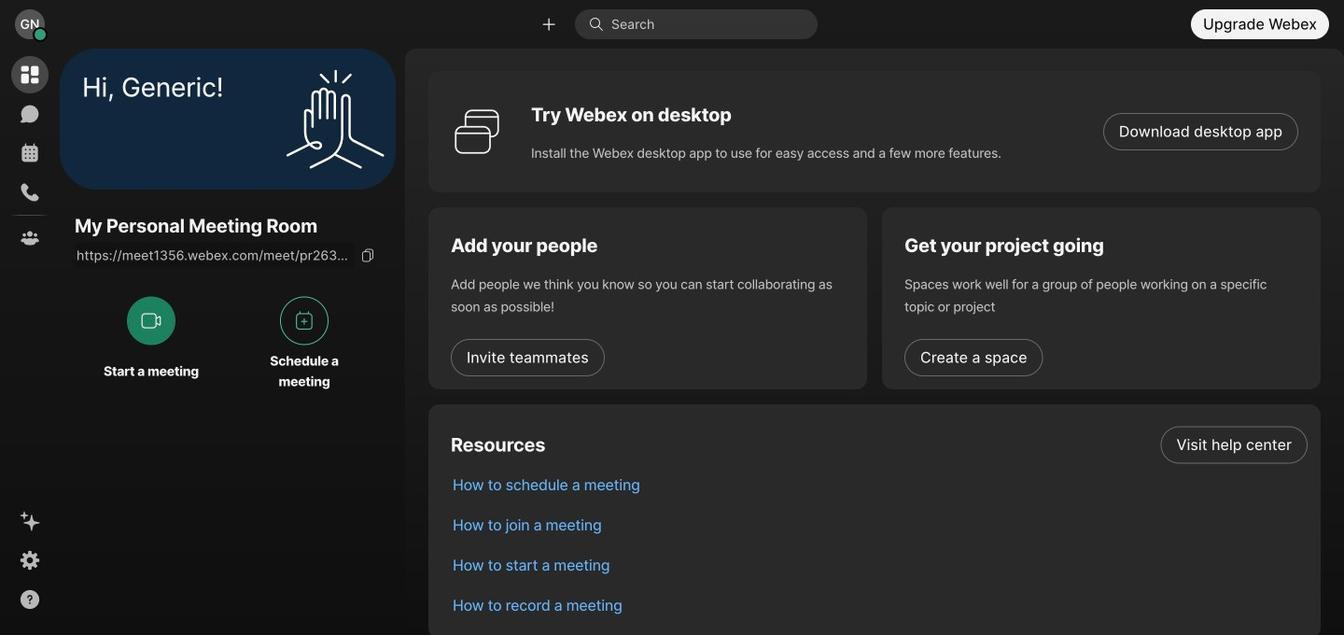 Task type: vqa. For each thing, say whether or not it's contained in the screenshot.
the camera_28 icon at bottom left
no



Task type: locate. For each thing, give the bounding box(es) containing it.
None text field
[[75, 242, 355, 268]]

navigation
[[0, 49, 60, 635]]

list item
[[438, 425, 1321, 465], [438, 465, 1321, 505], [438, 505, 1321, 545], [438, 545, 1321, 586], [438, 586, 1321, 626]]

4 list item from the top
[[438, 545, 1321, 586]]

1 list item from the top
[[438, 425, 1321, 465]]

two hands high fiving image
[[279, 63, 391, 175]]



Task type: describe. For each thing, give the bounding box(es) containing it.
5 list item from the top
[[438, 586, 1321, 626]]

webex tab list
[[11, 56, 49, 257]]

2 list item from the top
[[438, 465, 1321, 505]]

3 list item from the top
[[438, 505, 1321, 545]]



